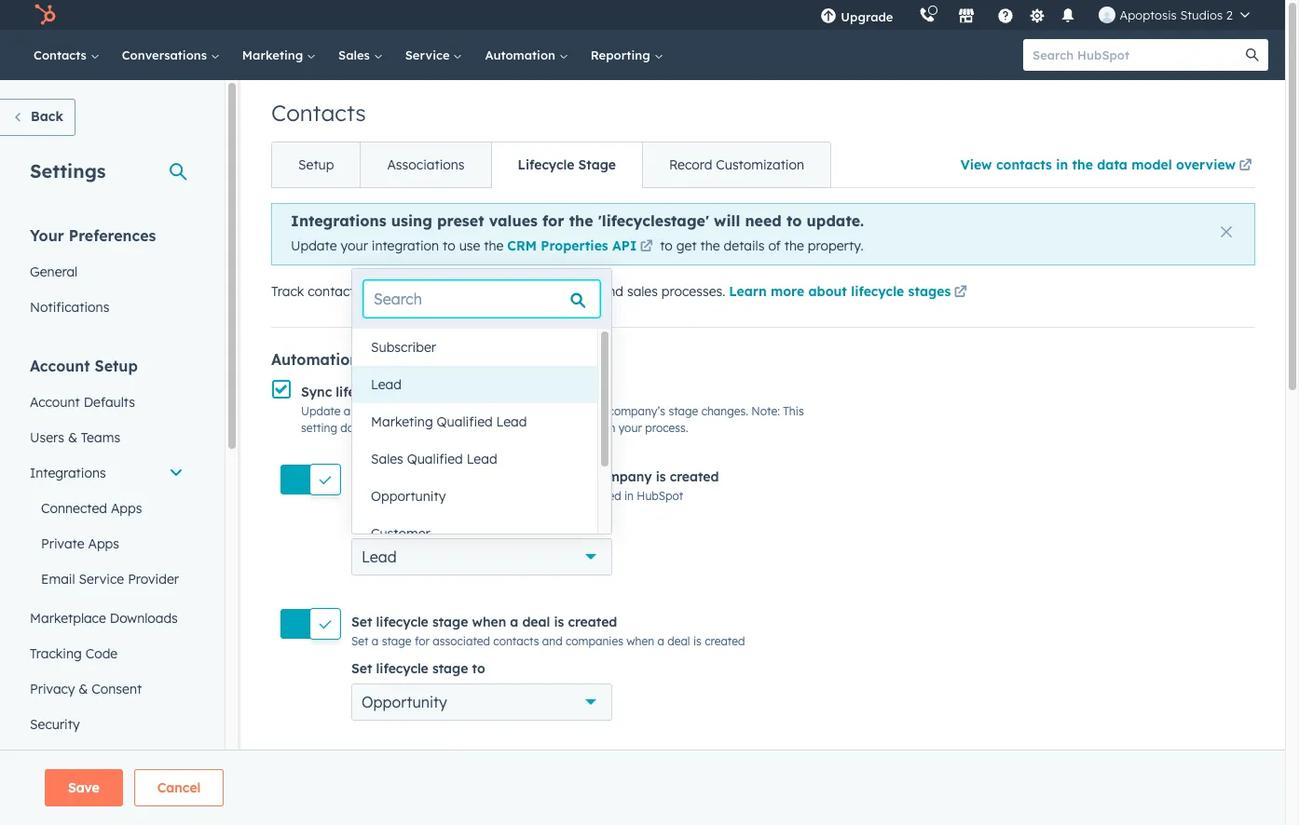 Task type: describe. For each thing, give the bounding box(es) containing it.
contacts inside 'set lifecycle stage when a deal is created set a stage for associated contacts and companies when a deal is created'
[[493, 634, 539, 648]]

moves
[[508, 421, 542, 435]]

account for account setup
[[30, 357, 90, 376]]

view contacts in the data model overview link
[[961, 144, 1255, 187]]

conversations
[[122, 48, 210, 62]]

record customization
[[669, 157, 804, 173]]

security link
[[19, 707, 195, 743]]

account defaults
[[30, 394, 135, 411]]

setup inside "element"
[[95, 357, 138, 376]]

and inside 'set lifecycle stage when a deal is created set a stage for associated contacts and companies when a deal is created'
[[542, 634, 562, 648]]

1 set from the top
[[351, 469, 372, 486]]

hubspot link
[[22, 4, 70, 26]]

save
[[68, 780, 100, 797]]

apps for private apps
[[88, 536, 119, 553]]

need
[[745, 212, 782, 230]]

integrations using preset values for the 'lifecyclestage' will need to update. alert
[[271, 203, 1255, 265]]

search image
[[1246, 48, 1259, 62]]

update inside sync lifecycle stages update a contact's lifecycle stage whenever their primary company's stage changes. note: this setting doesn't apply when a company moves backwards in your process.
[[301, 404, 341, 418]]

marketplaces button
[[947, 0, 986, 30]]

integrations using preset values for the 'lifecyclestage' will need to update.
[[291, 212, 864, 230]]

data
[[30, 774, 66, 793]]

for inside integrations using preset values for the 'lifecyclestage' will need to update. alert
[[542, 212, 564, 230]]

stage up the customer
[[382, 489, 411, 503]]

4 set from the top
[[351, 614, 372, 631]]

marketing for marketing
[[242, 48, 307, 62]]

they
[[383, 283, 409, 300]]

settings image
[[1029, 8, 1046, 25]]

marketing qualified lead button
[[352, 403, 597, 441]]

& for privacy
[[79, 681, 88, 698]]

to get the details of the property.
[[656, 238, 863, 254]]

users & teams link
[[19, 420, 195, 456]]

move
[[413, 283, 447, 300]]

learn
[[729, 283, 767, 300]]

code
[[85, 646, 118, 663]]

marketplace downloads link
[[19, 601, 195, 636]]

update your integration to use the
[[291, 238, 507, 254]]

whenever
[[483, 404, 533, 418]]

through
[[451, 283, 499, 300]]

opportunity button
[[351, 684, 612, 721]]

record
[[669, 157, 712, 173]]

track contacts as they move through your marketing and sales processes.
[[271, 283, 729, 300]]

model
[[1132, 157, 1172, 173]]

marketing qualified lead
[[371, 414, 527, 431]]

2 set from the top
[[351, 489, 369, 503]]

when for set lifecycle stage when a deal is created set a stage for associated contacts and companies when a deal is created
[[472, 614, 506, 631]]

1 vertical spatial deal
[[667, 634, 690, 648]]

crm properties api
[[507, 238, 637, 254]]

marketing
[[533, 283, 596, 300]]

api
[[612, 238, 637, 254]]

settings
[[30, 159, 106, 183]]

is inside set lifecycle stage when a contact or company is created set a stage for new contacts or companies created in hubspot
[[656, 469, 666, 486]]

connected apps link
[[19, 491, 195, 527]]

back
[[31, 108, 63, 125]]

the for update your integration to use the
[[484, 238, 504, 254]]

when for set lifecycle stage when a deal is won
[[472, 759, 506, 775]]

details
[[724, 238, 765, 254]]

using
[[391, 212, 432, 230]]

email service provider
[[41, 571, 179, 588]]

link opens in a new window image
[[1239, 159, 1252, 173]]

preferences
[[69, 226, 156, 245]]

5 set from the top
[[351, 634, 369, 648]]

process.
[[645, 421, 688, 435]]

2 horizontal spatial in
[[1056, 157, 1068, 173]]

service inside service link
[[405, 48, 453, 62]]

contacts link
[[22, 30, 111, 80]]

0 vertical spatial and
[[600, 283, 623, 300]]

note:
[[751, 404, 780, 418]]

your preferences element
[[19, 226, 195, 325]]

the right get
[[700, 238, 720, 254]]

in inside set lifecycle stage when a contact or company is created set a stage for new contacts or companies created in hubspot
[[624, 489, 634, 503]]

sales for sales
[[338, 48, 373, 62]]

provider
[[128, 571, 179, 588]]

associations link
[[360, 143, 491, 187]]

save button
[[45, 770, 123, 807]]

opportunity button
[[352, 478, 597, 515]]

menu containing apoptosis studios 2
[[807, 0, 1263, 30]]

set lifecycle stage to for lead
[[351, 516, 485, 532]]

reporting link
[[579, 30, 674, 80]]

sync lifecycle stages update a contact's lifecycle stage whenever their primary company's stage changes. note: this setting doesn't apply when a company moves backwards in your process.
[[301, 384, 804, 435]]

cancel button
[[134, 770, 224, 807]]

tara schultz image
[[1099, 7, 1116, 23]]

will
[[714, 212, 740, 230]]

more
[[771, 283, 804, 300]]

stages inside sync lifecycle stages update a contact's lifecycle stage whenever their primary company's stage changes. note: this setting doesn't apply when a company moves backwards in your process.
[[392, 384, 434, 401]]

privacy
[[30, 681, 75, 698]]

subscriber button
[[352, 329, 597, 366]]

private apps
[[41, 536, 119, 553]]

lifecycle inside 'set lifecycle stage when a deal is created set a stage for associated contacts and companies when a deal is created'
[[376, 614, 428, 631]]

setup link
[[272, 143, 360, 187]]

the for to get the details of the property.
[[784, 238, 804, 254]]

associated
[[433, 634, 490, 648]]

3 set from the top
[[351, 516, 372, 532]]

update.
[[807, 212, 864, 230]]

apply
[[382, 421, 412, 435]]

backwards
[[545, 421, 603, 435]]

1 horizontal spatial automation
[[485, 48, 559, 62]]

hubspot image
[[34, 4, 56, 26]]

automation link
[[474, 30, 579, 80]]

sales
[[627, 283, 658, 300]]

deal for created
[[522, 614, 550, 631]]

calling icon button
[[912, 3, 943, 27]]

as
[[365, 283, 379, 300]]

1 horizontal spatial contacts
[[271, 99, 366, 127]]

companies inside 'set lifecycle stage when a deal is created set a stage for associated contacts and companies when a deal is created'
[[566, 634, 623, 648]]

to left use
[[443, 238, 455, 254]]

to down associated
[[472, 660, 485, 677]]

their
[[536, 404, 560, 418]]

account setup
[[30, 357, 138, 376]]

stage down lead button at the left top
[[450, 404, 480, 418]]

changes.
[[701, 404, 748, 418]]

email service provider link
[[19, 562, 195, 597]]

lifecycle inside set lifecycle stage when a contact or company is created set a stage for new contacts or companies created in hubspot
[[376, 469, 428, 486]]

company inside set lifecycle stage when a contact or company is created set a stage for new contacts or companies created in hubspot
[[592, 469, 652, 486]]

companies inside set lifecycle stage when a contact or company is created set a stage for new contacts or companies created in hubspot
[[520, 489, 578, 503]]

close image
[[1221, 226, 1232, 238]]

subscriber
[[371, 339, 436, 356]]

stage up associated
[[432, 614, 468, 631]]

to down opportunity button at the bottom of page
[[472, 516, 485, 532]]

1 horizontal spatial or
[[575, 469, 588, 486]]

contact
[[522, 469, 571, 486]]

notifications image
[[1060, 8, 1077, 25]]

1 horizontal spatial stages
[[908, 283, 951, 300]]

1 vertical spatial automation
[[271, 350, 359, 369]]

stage
[[578, 157, 616, 173]]

downloads
[[110, 610, 178, 627]]

primary
[[564, 404, 605, 418]]

list box containing subscriber
[[352, 329, 611, 553]]

the left "data"
[[1072, 157, 1093, 173]]

consent
[[92, 681, 142, 698]]

integrations for integrations
[[30, 465, 106, 482]]

set lifecycle stage when a deal is won
[[351, 759, 594, 775]]



Task type: locate. For each thing, give the bounding box(es) containing it.
marketplaces image
[[958, 8, 975, 25]]

1 horizontal spatial marketing
[[371, 414, 433, 431]]

page section element
[[0, 770, 1285, 807]]

integrations
[[291, 212, 386, 230], [30, 465, 106, 482]]

your right the through
[[502, 283, 530, 300]]

your
[[341, 238, 368, 254], [502, 283, 530, 300], [618, 421, 642, 435]]

or right contact
[[575, 469, 588, 486]]

contacts right view
[[996, 157, 1052, 173]]

marketing inside marketing qualified lead button
[[371, 414, 433, 431]]

lifecycle stage link
[[491, 143, 642, 187]]

1 horizontal spatial in
[[624, 489, 634, 503]]

update inside alert
[[291, 238, 337, 254]]

stage left associated
[[382, 634, 411, 648]]

0 vertical spatial opportunity
[[371, 488, 446, 505]]

0 horizontal spatial marketing
[[242, 48, 307, 62]]

0 vertical spatial set lifecycle stage to
[[351, 516, 485, 532]]

setting
[[301, 421, 337, 435]]

when
[[415, 421, 442, 435], [472, 469, 506, 486], [472, 614, 506, 631], [626, 634, 654, 648], [472, 759, 506, 775]]

about
[[808, 283, 847, 300]]

calling icon image
[[919, 7, 936, 24]]

1 vertical spatial update
[[301, 404, 341, 418]]

2 vertical spatial in
[[624, 489, 634, 503]]

qualified up the sales qualified lead button at bottom
[[437, 414, 493, 431]]

1 horizontal spatial company
[[592, 469, 652, 486]]

1 vertical spatial opportunity
[[362, 693, 447, 712]]

deal
[[522, 614, 550, 631], [667, 634, 690, 648], [522, 759, 550, 775]]

lead up contact's
[[371, 376, 402, 393]]

lifecycle inside learn more about lifecycle stages link
[[851, 283, 904, 300]]

6 set from the top
[[351, 660, 372, 677]]

1 vertical spatial qualified
[[407, 451, 463, 468]]

in inside sync lifecycle stages update a contact's lifecycle stage whenever their primary company's stage changes. note: this setting doesn't apply when a company moves backwards in your process.
[[606, 421, 615, 435]]

set lifecycle stage to down associated
[[351, 660, 485, 677]]

upgrade image
[[820, 8, 837, 25]]

values
[[489, 212, 538, 230]]

lead inside button
[[467, 451, 497, 468]]

qualified up new
[[407, 451, 463, 468]]

1 vertical spatial contacts
[[271, 99, 366, 127]]

0 vertical spatial setup
[[298, 157, 334, 173]]

of
[[768, 238, 781, 254]]

cancel
[[157, 780, 201, 797]]

help image
[[998, 8, 1014, 25]]

account up account defaults
[[30, 357, 90, 376]]

sales qualified lead button
[[352, 441, 597, 478]]

opportunity down associated
[[362, 693, 447, 712]]

1 horizontal spatial setup
[[298, 157, 334, 173]]

hubspot
[[637, 489, 683, 503]]

qualified inside button
[[407, 451, 463, 468]]

crm properties api link
[[507, 238, 656, 257]]

sales for sales qualified lead
[[371, 451, 403, 468]]

1 horizontal spatial your
[[502, 283, 530, 300]]

privacy & consent link
[[19, 672, 195, 707]]

contacts inside set lifecycle stage when a contact or company is created set a stage for new contacts or companies created in hubspot
[[457, 489, 503, 503]]

0 horizontal spatial your
[[341, 238, 368, 254]]

0 horizontal spatial stages
[[392, 384, 434, 401]]

& for users
[[68, 430, 77, 446]]

property.
[[808, 238, 863, 254]]

&
[[68, 430, 77, 446], [79, 681, 88, 698]]

1 vertical spatial service
[[79, 571, 124, 588]]

company up the sales qualified lead button at bottom
[[456, 421, 505, 435]]

reporting
[[591, 48, 654, 62]]

2 account from the top
[[30, 394, 80, 411]]

general
[[30, 264, 78, 280]]

1 vertical spatial and
[[542, 634, 562, 648]]

& inside 'link'
[[68, 430, 77, 446]]

0 vertical spatial marketing
[[242, 48, 307, 62]]

update up 'track'
[[291, 238, 337, 254]]

the for integrations using preset values for the 'lifecyclestage' will need to update.
[[569, 212, 593, 230]]

setup inside "link"
[[298, 157, 334, 173]]

and left sales
[[600, 283, 623, 300]]

0 vertical spatial &
[[68, 430, 77, 446]]

your down company's
[[618, 421, 642, 435]]

lead down the customer
[[362, 548, 397, 567]]

the right use
[[484, 238, 504, 254]]

marketing left sales link
[[242, 48, 307, 62]]

contacts
[[996, 157, 1052, 173], [308, 283, 361, 300], [457, 489, 503, 503], [493, 634, 539, 648]]

0 vertical spatial service
[[405, 48, 453, 62]]

lead inside popup button
[[362, 548, 397, 567]]

opportunity up the customer
[[371, 488, 446, 505]]

integrations up 'connected'
[[30, 465, 106, 482]]

won
[[568, 759, 594, 775]]

0 vertical spatial for
[[542, 212, 564, 230]]

& right privacy
[[79, 681, 88, 698]]

apps inside the private apps link
[[88, 536, 119, 553]]

setup
[[298, 157, 334, 173], [95, 357, 138, 376]]

integrations for integrations using preset values for the 'lifecyclestage' will need to update.
[[291, 212, 386, 230]]

data management element
[[19, 773, 195, 826]]

when inside set lifecycle stage when a contact or company is created set a stage for new contacts or companies created in hubspot
[[472, 469, 506, 486]]

security
[[30, 717, 80, 733]]

data management
[[30, 774, 169, 793]]

update up 'setting'
[[301, 404, 341, 418]]

for left associated
[[415, 634, 430, 648]]

track
[[271, 283, 304, 300]]

service right sales link
[[405, 48, 453, 62]]

record customization link
[[642, 143, 830, 187]]

0 vertical spatial contacts
[[34, 48, 90, 62]]

1 vertical spatial stages
[[392, 384, 434, 401]]

1 vertical spatial in
[[606, 421, 615, 435]]

sales inside button
[[371, 451, 403, 468]]

0 vertical spatial or
[[575, 469, 588, 486]]

'lifecyclestage'
[[598, 212, 709, 230]]

lifecycle stage
[[518, 157, 616, 173]]

deal for won
[[522, 759, 550, 775]]

account for account defaults
[[30, 394, 80, 411]]

integrations inside button
[[30, 465, 106, 482]]

integrations down setup "link"
[[291, 212, 386, 230]]

opportunity inside popup button
[[362, 693, 447, 712]]

overview
[[1176, 157, 1236, 173]]

company's
[[608, 404, 665, 418]]

link opens in a new window image inside the view contacts in the data model overview link
[[1239, 156, 1252, 178]]

for left new
[[415, 489, 430, 503]]

account up users on the bottom
[[30, 394, 80, 411]]

in left hubspot
[[624, 489, 634, 503]]

automation right service link
[[485, 48, 559, 62]]

link opens in a new window image
[[1239, 156, 1252, 178], [640, 239, 653, 257], [640, 240, 653, 254], [954, 282, 967, 304], [954, 286, 967, 300]]

for inside 'set lifecycle stage when a deal is created set a stage for associated contacts and companies when a deal is created'
[[415, 634, 430, 648]]

automation up sync
[[271, 350, 359, 369]]

1 vertical spatial for
[[415, 489, 430, 503]]

service down the private apps link on the bottom of the page
[[79, 571, 124, 588]]

1 vertical spatial companies
[[566, 634, 623, 648]]

account defaults link
[[19, 385, 195, 420]]

2 vertical spatial deal
[[522, 759, 550, 775]]

set
[[351, 469, 372, 486], [351, 489, 369, 503], [351, 516, 372, 532], [351, 614, 372, 631], [351, 634, 369, 648], [351, 660, 372, 677], [351, 759, 372, 775]]

0 vertical spatial in
[[1056, 157, 1068, 173]]

in left "data"
[[1056, 157, 1068, 173]]

& right users on the bottom
[[68, 430, 77, 446]]

lead down marketing qualified lead button
[[467, 451, 497, 468]]

link opens in a new window image inside learn more about lifecycle stages link
[[954, 286, 967, 300]]

email
[[41, 571, 75, 588]]

0 vertical spatial integrations
[[291, 212, 386, 230]]

Search search field
[[363, 280, 600, 318]]

apps for connected apps
[[111, 500, 142, 517]]

customization
[[716, 157, 804, 173]]

apps down integrations button
[[111, 500, 142, 517]]

company inside sync lifecycle stages update a contact's lifecycle stage whenever their primary company's stage changes. note: this setting doesn't apply when a company moves backwards in your process.
[[456, 421, 505, 435]]

to
[[786, 212, 802, 230], [443, 238, 455, 254], [660, 238, 673, 254], [472, 516, 485, 532], [472, 660, 485, 677]]

companies
[[520, 489, 578, 503], [566, 634, 623, 648]]

qualified for sales
[[407, 451, 463, 468]]

apps
[[111, 500, 142, 517], [88, 536, 119, 553]]

for
[[542, 212, 564, 230], [415, 489, 430, 503], [415, 634, 430, 648]]

apoptosis studios 2
[[1120, 7, 1233, 22]]

lead button
[[351, 539, 612, 576]]

preset
[[437, 212, 484, 230]]

0 vertical spatial apps
[[111, 500, 142, 517]]

management
[[71, 774, 169, 793]]

1 vertical spatial apps
[[88, 536, 119, 553]]

menu
[[807, 0, 1263, 30]]

contact's
[[354, 404, 402, 418]]

service inside email service provider link
[[79, 571, 124, 588]]

0 vertical spatial update
[[291, 238, 337, 254]]

0 vertical spatial stages
[[908, 283, 951, 300]]

2 vertical spatial your
[[618, 421, 642, 435]]

list box
[[352, 329, 611, 553]]

the
[[1072, 157, 1093, 173], [569, 212, 593, 230], [484, 238, 504, 254], [700, 238, 720, 254], [784, 238, 804, 254]]

0 horizontal spatial setup
[[95, 357, 138, 376]]

2 horizontal spatial your
[[618, 421, 642, 435]]

0 vertical spatial company
[[456, 421, 505, 435]]

qualified for marketing
[[437, 414, 493, 431]]

1 horizontal spatial &
[[79, 681, 88, 698]]

account setup element
[[19, 356, 195, 743]]

when for set lifecycle stage when a contact or company is created set a stage for new contacts or companies created in hubspot
[[472, 469, 506, 486]]

to right "need"
[[786, 212, 802, 230]]

0 horizontal spatial contacts
[[34, 48, 90, 62]]

your inside sync lifecycle stages update a contact's lifecycle stage whenever their primary company's stage changes. note: this setting doesn't apply when a company moves backwards in your process.
[[618, 421, 642, 435]]

lead button
[[352, 366, 597, 403]]

marketing up sales qualified lead in the bottom left of the page
[[371, 414, 433, 431]]

when inside sync lifecycle stages update a contact's lifecycle stage whenever their primary company's stage changes. note: this setting doesn't apply when a company moves backwards in your process.
[[415, 421, 442, 435]]

1 horizontal spatial integrations
[[291, 212, 386, 230]]

stage down opportunity popup button at the left bottom of the page
[[432, 759, 468, 775]]

1 vertical spatial company
[[592, 469, 652, 486]]

your up as
[[341, 238, 368, 254]]

stage down associated
[[432, 660, 468, 677]]

0 horizontal spatial service
[[79, 571, 124, 588]]

0 vertical spatial qualified
[[437, 414, 493, 431]]

contacts left as
[[308, 283, 361, 300]]

update
[[291, 238, 337, 254], [301, 404, 341, 418]]

sync
[[301, 384, 332, 401]]

2 vertical spatial for
[[415, 634, 430, 648]]

set lifecycle stage to for opportunity
[[351, 660, 485, 677]]

or
[[575, 469, 588, 486], [506, 489, 517, 503]]

to left get
[[660, 238, 673, 254]]

marketing
[[242, 48, 307, 62], [371, 414, 433, 431]]

0 horizontal spatial or
[[506, 489, 517, 503]]

2 set lifecycle stage to from the top
[[351, 660, 485, 677]]

navigation containing setup
[[271, 142, 831, 188]]

private
[[41, 536, 84, 553]]

integrations inside alert
[[291, 212, 386, 230]]

0 horizontal spatial and
[[542, 634, 562, 648]]

the up properties
[[569, 212, 593, 230]]

the right of
[[784, 238, 804, 254]]

contacts right associated
[[493, 634, 539, 648]]

a
[[344, 404, 351, 418], [446, 421, 453, 435], [510, 469, 518, 486], [372, 489, 379, 503], [510, 614, 518, 631], [372, 634, 379, 648], [657, 634, 664, 648], [510, 759, 518, 775]]

0 vertical spatial automation
[[485, 48, 559, 62]]

for up crm properties api
[[542, 212, 564, 230]]

or down the sales qualified lead button at bottom
[[506, 489, 517, 503]]

0 horizontal spatial &
[[68, 430, 77, 446]]

0 vertical spatial sales
[[338, 48, 373, 62]]

crm
[[507, 238, 537, 254]]

studios
[[1180, 7, 1223, 22]]

marketing for marketing qualified lead
[[371, 414, 433, 431]]

customer
[[371, 526, 430, 542]]

0 vertical spatial your
[[341, 238, 368, 254]]

1 horizontal spatial and
[[600, 283, 623, 300]]

sales right marketing link
[[338, 48, 373, 62]]

0 horizontal spatial company
[[456, 421, 505, 435]]

1 horizontal spatial service
[[405, 48, 453, 62]]

opportunity inside button
[[371, 488, 446, 505]]

contacts right new
[[457, 489, 503, 503]]

properties
[[541, 238, 608, 254]]

Search HubSpot search field
[[1023, 39, 1251, 71]]

1 vertical spatial sales
[[371, 451, 403, 468]]

lead left their
[[496, 414, 527, 431]]

set lifecycle stage to down new
[[351, 516, 485, 532]]

your preferences
[[30, 226, 156, 245]]

opportunity
[[371, 488, 446, 505], [362, 693, 447, 712]]

set lifecycle stage when a deal is created set a stage for associated contacts and companies when a deal is created
[[351, 614, 745, 648]]

learn more about lifecycle stages link
[[729, 282, 970, 304]]

stage down new
[[432, 516, 468, 532]]

set lifecycle stage when a contact or company is created set a stage for new contacts or companies created in hubspot
[[351, 469, 719, 503]]

1 vertical spatial your
[[502, 283, 530, 300]]

marketing inside marketing link
[[242, 48, 307, 62]]

apps inside 'connected apps' link
[[111, 500, 142, 517]]

contacts up setup "link"
[[271, 99, 366, 127]]

qualified inside button
[[437, 414, 493, 431]]

0 vertical spatial deal
[[522, 614, 550, 631]]

contacts down 'hubspot' "link"
[[34, 48, 90, 62]]

1 vertical spatial marketing
[[371, 414, 433, 431]]

1 account from the top
[[30, 357, 90, 376]]

help button
[[990, 0, 1022, 30]]

stage up the process.
[[669, 404, 698, 418]]

apps up email service provider link
[[88, 536, 119, 553]]

1 vertical spatial setup
[[95, 357, 138, 376]]

1 vertical spatial or
[[506, 489, 517, 503]]

navigation
[[271, 142, 831, 188]]

1 vertical spatial set lifecycle stage to
[[351, 660, 485, 677]]

learn more about lifecycle stages
[[729, 283, 951, 300]]

for inside set lifecycle stage when a contact or company is created set a stage for new contacts or companies created in hubspot
[[415, 489, 430, 503]]

tracking
[[30, 646, 82, 663]]

1 set lifecycle stage to from the top
[[351, 516, 485, 532]]

your inside integrations using preset values for the 'lifecyclestage' will need to update. alert
[[341, 238, 368, 254]]

7 set from the top
[[351, 759, 372, 775]]

in down company's
[[606, 421, 615, 435]]

1 vertical spatial account
[[30, 394, 80, 411]]

company up hubspot
[[592, 469, 652, 486]]

1 vertical spatial &
[[79, 681, 88, 698]]

apoptosis
[[1120, 7, 1177, 22]]

created
[[670, 469, 719, 486], [581, 489, 621, 503], [568, 614, 617, 631], [705, 634, 745, 648]]

tracking code
[[30, 646, 118, 663]]

new
[[433, 489, 454, 503]]

0 vertical spatial account
[[30, 357, 90, 376]]

users
[[30, 430, 64, 446]]

0 horizontal spatial integrations
[[30, 465, 106, 482]]

0 horizontal spatial in
[[606, 421, 615, 435]]

sales down apply
[[371, 451, 403, 468]]

stage
[[450, 404, 480, 418], [669, 404, 698, 418], [432, 469, 468, 486], [382, 489, 411, 503], [432, 516, 468, 532], [432, 614, 468, 631], [382, 634, 411, 648], [432, 660, 468, 677], [432, 759, 468, 775]]

and right associated
[[542, 634, 562, 648]]

0 vertical spatial companies
[[520, 489, 578, 503]]

2
[[1226, 7, 1233, 22]]

menu item
[[906, 0, 910, 30]]

1 vertical spatial integrations
[[30, 465, 106, 482]]

sales link
[[327, 30, 394, 80]]

0 horizontal spatial automation
[[271, 350, 359, 369]]

stage up new
[[432, 469, 468, 486]]



Task type: vqa. For each thing, say whether or not it's contained in the screenshot.
'group' to the middle
no



